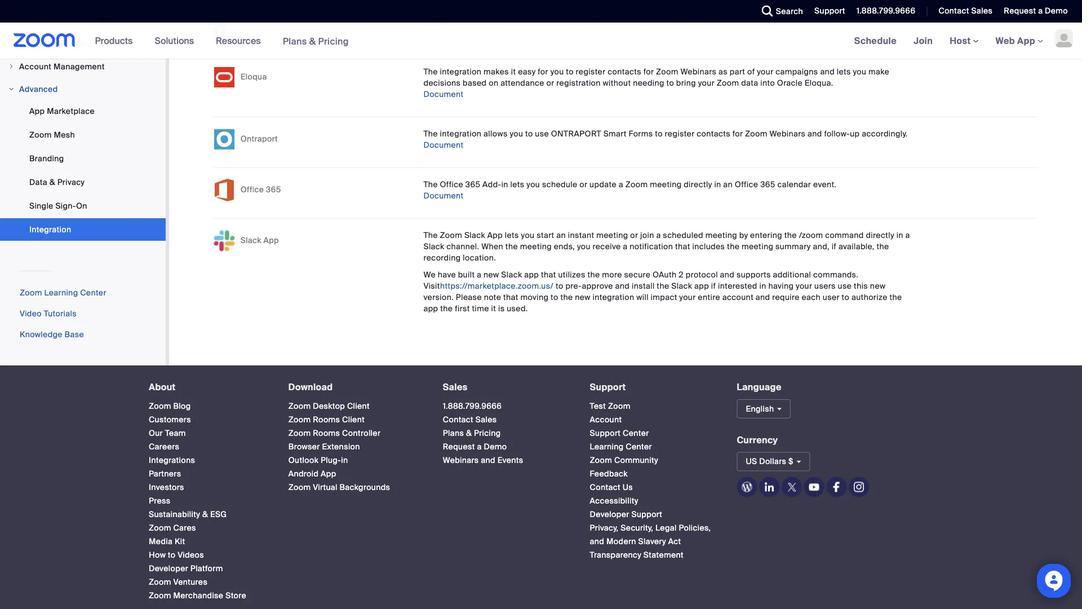 Task type: vqa. For each thing, say whether or not it's contained in the screenshot.
companion
no



Task type: describe. For each thing, give the bounding box(es) containing it.
https://marketplace.zoom.us/
[[440, 281, 554, 291]]

command
[[826, 230, 864, 241]]

press link
[[149, 496, 171, 506]]

language
[[737, 382, 782, 393]]

0 horizontal spatial office
[[241, 185, 264, 195]]

branding
[[29, 154, 64, 164]]

contact inside test zoom account support center learning center zoom community feedback contact us accessibility developer support privacy, security, legal policies, and modern slavery act transparency statement
[[590, 482, 621, 493]]

for inside the integration allows you to use ontraport smart forms to register contacts for zoom webinars and follow-up accordingly. document
[[733, 129, 744, 139]]

makes
[[484, 67, 509, 77]]

browser extension link
[[289, 441, 360, 452]]

support up the security,
[[632, 509, 663, 520]]

lets inside the integration makes it easy for you to register contacts for zoom webinars as part of your campaigns and lets you make decisions based on attendance or registration without needing to bring your zoom data into oracle eloqua. document
[[837, 67, 852, 77]]

join link
[[906, 23, 942, 59]]

the office 365 add-in lets you schedule or update a zoom meeting directly in an office 365 calendar event. document
[[424, 179, 837, 201]]

schedule link
[[846, 23, 906, 59]]

use inside the integration allows you to use ontraport smart forms to register contacts for zoom webinars and follow-up accordingly. document
[[535, 129, 549, 139]]

zoom community link
[[590, 455, 659, 465]]

integration inside to pre-approve and install the slack app if interested in having your users use this new version. please note that moving to the new integration will impact your entire account and require each user to authorize the app the first time it is used.
[[593, 292, 635, 303]]

$
[[789, 456, 794, 467]]

we have built a new slack app that utilizes the more secure oauth 2 protocol and supports additional commands. visit
[[424, 270, 859, 291]]

campaigns
[[776, 67, 819, 77]]

to pre-approve and install the slack app if interested in having your users use this new version. please note that moving to the new integration will impact your entire account and require each user to authorize the app the first time it is used.
[[424, 281, 903, 314]]

partners
[[149, 469, 181, 479]]

sustainability
[[149, 509, 200, 520]]

team
[[165, 428, 186, 438]]

register inside the integration allows you to use ontraport smart forms to register contacts for zoom webinars and follow-up accordingly. document
[[665, 129, 695, 139]]

media kit link
[[149, 536, 185, 547]]

zoom inside the zoom slack app lets you start an instant meeting or join a scheduled meeting by entering the /zoom command directly in a slack channel. when the meeting ends, you receive a notification that includes the meeting summary and, if available, the recording location.
[[440, 230, 463, 241]]

users inside to pre-approve and install the slack app if interested in having your users use this new version. please note that moving to the new integration will impact your entire account and require each user to authorize the app the first time it is used.
[[815, 281, 836, 291]]

developer inside zoom blog customers our team careers integrations partners investors press sustainability & esg zoom cares media kit how to videos developer platform zoom ventures zoom merchandise store
[[149, 563, 188, 574]]

blog
[[173, 401, 191, 411]]

kit
[[175, 536, 185, 547]]

document link for the integration makes it easy for you to register contacts for zoom webinars as part of your campaigns and lets you make decisions based on attendance or registration without needing to bring your zoom data into oracle eloqua. document
[[424, 90, 464, 100]]

1.888.799.9666 contact sales plans & pricing request a demo webinars and events
[[443, 401, 524, 465]]

app inside we have built a new slack app that utilizes the more secure oauth 2 protocol and supports additional commands. visit
[[525, 270, 539, 280]]

and inside 1.888.799.9666 contact sales plans & pricing request a demo webinars and events
[[481, 455, 496, 465]]

the integration allows you to use ontraport smart forms to register contacts for zoom webinars and follow-up accordingly. document
[[424, 129, 908, 151]]

ontraport
[[551, 129, 602, 139]]

register inside the integration makes it easy for you to register contacts for zoom webinars as part of your campaigns and lets you make decisions based on attendance or registration without needing to bring your zoom data into oracle eloqua. document
[[576, 67, 606, 77]]

webinars inside the integration allows you to use ontraport smart forms to register contacts for zoom webinars and follow-up accordingly. document
[[770, 129, 806, 139]]

2
[[679, 270, 684, 280]]

new inside we have built a new slack app that utilizes the more secure oauth 2 protocol and supports additional commands. visit
[[484, 270, 499, 280]]

learning center link
[[590, 441, 653, 452]]

commands.
[[814, 270, 859, 280]]

2 horizontal spatial new
[[871, 281, 886, 291]]

the up impact
[[657, 281, 670, 291]]

& inside 'product information' navigation
[[309, 35, 316, 47]]

& inside zoom blog customers our team careers integrations partners investors press sustainability & esg zoom cares media kit how to videos developer platform zoom ventures zoom merchandise store
[[202, 509, 208, 520]]

the inside the zoom slack app lets you start an instant meeting or join a scheduled meeting by entering the /zoom command directly in a slack channel. when the meeting ends, you receive a notification that includes the meeting summary and, if available, the recording location.
[[424, 230, 438, 241]]

accordingly.
[[862, 129, 908, 139]]

oracle
[[778, 78, 803, 88]]

based
[[463, 78, 487, 88]]

slack app
[[241, 235, 279, 246]]

up
[[851, 129, 860, 139]]

virtual
[[313, 482, 338, 493]]

or inside the integration makes it easy for you to register contacts for zoom webinars as part of your campaigns and lets you make decisions based on attendance or registration without needing to bring your zoom data into oracle eloqua. document
[[547, 78, 555, 88]]

document link for the office 365 add-in lets you schedule or update a zoom meeting directly in an office 365 calendar event. document
[[424, 191, 464, 201]]

the down version.
[[441, 304, 453, 314]]

data & privacy
[[29, 177, 85, 188]]

and inside we have built a new slack app that utilizes the more secure oauth 2 protocol and supports additional commands. visit
[[721, 270, 735, 280]]

account inside to pre-approve and install the slack app if interested in having your users use this new version. please note that moving to the new integration will impact your entire account and require each user to authorize the app the first time it is used.
[[723, 292, 754, 303]]

microsoft sharepoint image
[[213, 22, 236, 44]]

you down instant
[[577, 242, 591, 252]]

2 horizontal spatial contact
[[939, 6, 970, 16]]

your up into
[[758, 67, 774, 77]]

registration
[[557, 78, 601, 88]]

video tutorials
[[20, 309, 77, 319]]

videos
[[178, 550, 204, 560]]

that inside to pre-approve and install the slack app if interested in having your users use this new version. please note that moving to the new integration will impact your entire account and require each user to authorize the app the first time it is used.
[[504, 292, 519, 303]]

currency
[[737, 434, 778, 446]]

a inside we have built a new slack app that utilizes the more secure oauth 2 protocol and supports additional commands. visit
[[477, 270, 482, 280]]

ends,
[[554, 242, 575, 252]]

web app
[[996, 35, 1036, 47]]

demo inside 1.888.799.9666 contact sales plans & pricing request a demo webinars and events
[[484, 441, 507, 452]]

chat
[[761, 18, 778, 29]]

to left pre-
[[556, 281, 564, 291]]

if inside to pre-approve and install the slack app if interested in having your users use this new version. please note that moving to the new integration will impact your entire account and require each user to authorize the app the first time it is used.
[[712, 281, 716, 291]]

this
[[854, 281, 869, 291]]

time
[[472, 304, 489, 314]]

it inside to pre-approve and install the slack app if interested in having your users use this new version. please note that moving to the new integration will impact your entire account and require each user to authorize the app the first time it is used.
[[492, 304, 496, 314]]

the for the integration makes it easy for you to register contacts for zoom webinars as part of your campaigns and lets you make decisions based on attendance or registration without needing to bring your zoom data into oracle eloqua.
[[424, 67, 438, 77]]

the for the office 365 add-in lets you schedule or update a zoom meeting directly in an office 365 calendar event.
[[424, 179, 438, 190]]

legal
[[656, 523, 677, 533]]

in inside the zoom slack app lets you start an instant meeting or join a scheduled meeting by entering the /zoom command directly in a slack channel. when the meeting ends, you receive a notification that includes the meeting summary and, if available, the recording location.
[[897, 230, 904, 241]]

to left bring in the right top of the page
[[667, 78, 675, 88]]

knowledge
[[20, 330, 63, 340]]

start
[[537, 230, 555, 241]]

0 horizontal spatial 365
[[266, 185, 281, 195]]

you inside the integration allows you to use ontraport smart forms to register contacts for zoom webinars and follow-up accordingly. document
[[510, 129, 524, 139]]

will
[[637, 292, 649, 303]]

backgrounds
[[340, 482, 390, 493]]

outlook
[[289, 455, 319, 465]]

us
[[623, 482, 633, 493]]

event.
[[814, 179, 837, 190]]

the up the summary
[[785, 230, 797, 241]]

that inside the zoom slack app lets you start an instant meeting or join a scheduled meeting by entering the /zoom command directly in a slack channel. when the meeting ends, you receive a notification that includes the meeting summary and, if available, the recording location.
[[676, 242, 691, 252]]

microsoft sharepoint
[[238, 27, 319, 38]]

integration
[[29, 225, 71, 235]]

document link for the integration allows you to use ontraport smart forms to register contacts for zoom webinars and follow-up accordingly. document
[[424, 140, 464, 151]]

meeting up the "includes"
[[706, 230, 738, 241]]

install
[[632, 281, 655, 291]]

the right when
[[506, 242, 518, 252]]

attendance
[[501, 78, 545, 88]]

each
[[802, 292, 821, 303]]

follow-
[[825, 129, 851, 139]]

eloqua
[[241, 72, 267, 82]]

having
[[769, 281, 794, 291]]

without
[[603, 78, 631, 88]]

esg
[[210, 509, 227, 520]]

you up registration
[[551, 67, 564, 77]]

& inside advanced menu
[[49, 177, 55, 188]]

single sign-on
[[29, 201, 87, 211]]

support up test zoom link
[[590, 382, 626, 393]]

careers
[[149, 441, 180, 452]]

interested
[[719, 281, 758, 291]]

to right the "moving"
[[551, 292, 559, 303]]

share
[[490, 18, 512, 29]]

1 vertical spatial center
[[623, 428, 650, 438]]

zoom blog customers our team careers integrations partners investors press sustainability & esg zoom cares media kit how to videos developer platform zoom ventures zoom merchandise store
[[149, 401, 247, 601]]

2 horizontal spatial 365
[[761, 179, 776, 190]]

sign-
[[55, 201, 76, 211]]

1 rooms from the top
[[313, 414, 340, 425]]

app inside advanced menu
[[29, 106, 45, 117]]

account inside test zoom account support center learning center zoom community feedback contact us accessibility developer support privacy, security, legal policies, and modern slavery act transparency statement
[[590, 414, 622, 425]]

integration for makes
[[440, 67, 482, 77]]

2 vertical spatial center
[[626, 441, 653, 452]]

meeting up receive
[[597, 230, 629, 241]]

use inside to pre-approve and install the slack app if interested in having your users use this new version. please note that moving to the new integration will impact your entire account and require each user to authorize the app the first time it is used.
[[838, 281, 852, 291]]

an inside the zoom slack app lets you start an instant meeting or join a scheduled meeting by entering the /zoom command directly in a slack channel. when the meeting ends, you receive a notification that includes the meeting summary and, if available, the recording location.
[[557, 230, 566, 241]]

1 horizontal spatial for
[[644, 67, 654, 77]]

0 horizontal spatial users
[[457, 18, 478, 29]]

resources button
[[216, 23, 266, 59]]

bring
[[677, 78, 697, 88]]

pricing inside 'product information' navigation
[[318, 35, 349, 47]]

test zoom account support center learning center zoom community feedback contact us accessibility developer support privacy, security, legal policies, and modern slavery act transparency statement
[[590, 401, 711, 560]]

account management menu item
[[0, 56, 166, 78]]

account management
[[19, 62, 105, 72]]

that inside we have built a new slack app that utilizes the more secure oauth 2 protocol and supports additional commands. visit
[[541, 270, 557, 280]]

sales inside 1.888.799.9666 contact sales plans & pricing request a demo webinars and events
[[476, 414, 497, 425]]

1.888.799.9666 link
[[443, 401, 502, 411]]

utilizes
[[559, 270, 586, 280]]

1 horizontal spatial new
[[575, 292, 591, 303]]

you left make
[[854, 67, 867, 77]]

calendar
[[778, 179, 812, 190]]

english
[[746, 404, 775, 414]]

and inside the integration allows you to use ontraport smart forms to register contacts for zoom webinars and follow-up accordingly. document
[[808, 129, 823, 139]]

add-
[[483, 179, 502, 190]]

note
[[484, 292, 502, 303]]

enables users to share content from their microsoft sharepoint account in a meeting or chat
[[424, 18, 778, 29]]

products button
[[95, 23, 138, 59]]

and down having
[[756, 292, 771, 303]]

the inside we have built a new slack app that utilizes the more secure oauth 2 protocol and supports additional commands. visit
[[588, 270, 600, 280]]

more
[[603, 270, 623, 280]]

entire
[[698, 292, 721, 303]]

make
[[869, 67, 890, 77]]

our team link
[[149, 428, 186, 438]]

a inside the office 365 add-in lets you schedule or update a zoom meeting directly in an office 365 calendar event. document
[[619, 179, 624, 190]]

slack right slack image
[[241, 235, 262, 246]]

the down by
[[728, 242, 740, 252]]

on
[[489, 78, 499, 88]]

your left entire
[[680, 292, 696, 303]]

and inside the integration makes it easy for you to register contacts for zoom webinars as part of your campaigns and lets you make decisions based on attendance or registration without needing to bring your zoom data into oracle eloqua. document
[[821, 67, 835, 77]]

single sign-on link
[[0, 195, 166, 218]]

into
[[761, 78, 776, 88]]

product information navigation
[[87, 23, 358, 60]]

ventures
[[173, 577, 208, 587]]

1 horizontal spatial microsoft
[[585, 18, 622, 29]]

test
[[590, 401, 606, 411]]

directly inside the zoom slack app lets you start an instant meeting or join a scheduled meeting by entering the /zoom command directly in a slack channel. when the meeting ends, you receive a notification that includes the meeting summary and, if available, the recording location.
[[867, 230, 895, 241]]

0 horizontal spatial app
[[424, 304, 439, 314]]

scheduled
[[663, 230, 704, 241]]

easy
[[518, 67, 536, 77]]

1 vertical spatial sales
[[443, 382, 468, 393]]

support right search
[[815, 6, 846, 16]]

the for the integration allows you to use ontraport smart forms to register contacts for zoom webinars and follow-up accordingly.
[[424, 129, 438, 139]]

or inside the zoom slack app lets you start an instant meeting or join a scheduled meeting by entering the /zoom command directly in a slack channel. when the meeting ends, you receive a notification that includes the meeting summary and, if available, the recording location.
[[631, 230, 639, 241]]

media
[[149, 536, 173, 547]]

plans inside 1.888.799.9666 contact sales plans & pricing request a demo webinars and events
[[443, 428, 464, 438]]

1 horizontal spatial request
[[1005, 6, 1037, 16]]

video tutorials link
[[20, 309, 77, 319]]



Task type: locate. For each thing, give the bounding box(es) containing it.
by
[[740, 230, 749, 241]]

0 vertical spatial account
[[668, 18, 699, 29]]

part
[[730, 67, 746, 77]]

a inside 1.888.799.9666 contact sales plans & pricing request a demo webinars and events
[[477, 441, 482, 452]]

request up web app dropdown button
[[1005, 6, 1037, 16]]

office365 image
[[213, 179, 236, 202]]

1 horizontal spatial account
[[590, 414, 622, 425]]

1 horizontal spatial app
[[525, 270, 539, 280]]

2 vertical spatial that
[[504, 292, 519, 303]]

client
[[347, 401, 370, 411], [342, 414, 365, 425]]

slack down 2
[[672, 281, 693, 291]]

to inside zoom blog customers our team careers integrations partners investors press sustainability & esg zoom cares media kit how to videos developer platform zoom ventures zoom merchandise store
[[168, 550, 176, 560]]

register up registration
[[576, 67, 606, 77]]

1 horizontal spatial directly
[[867, 230, 895, 241]]

0 vertical spatial pricing
[[318, 35, 349, 47]]

plans & pricing
[[283, 35, 349, 47]]

request inside 1.888.799.9666 contact sales plans & pricing request a demo webinars and events
[[443, 441, 475, 452]]

1 vertical spatial rooms
[[313, 428, 340, 438]]

integration for allows
[[440, 129, 482, 139]]

1 horizontal spatial contact
[[590, 482, 621, 493]]

partners link
[[149, 469, 181, 479]]

1 horizontal spatial plans
[[443, 428, 464, 438]]

ontraport image
[[213, 128, 236, 151]]

learning inside test zoom account support center learning center zoom community feedback contact us accessibility developer support privacy, security, legal policies, and modern slavery act transparency statement
[[590, 441, 624, 452]]

0 horizontal spatial learning
[[44, 288, 78, 298]]

office left add- on the left of the page
[[440, 179, 464, 190]]

investors
[[149, 482, 184, 493]]

1 horizontal spatial 1.888.799.9666
[[857, 6, 916, 16]]

slack up recording
[[424, 242, 445, 252]]

sustainability & esg link
[[149, 509, 227, 520]]

integration up the based
[[440, 67, 482, 77]]

1 vertical spatial account
[[590, 414, 622, 425]]

0 vertical spatial webinars
[[681, 67, 717, 77]]

contact us link
[[590, 482, 633, 493]]

office left calendar
[[735, 179, 759, 190]]

1 vertical spatial contacts
[[697, 129, 731, 139]]

statement
[[644, 550, 684, 560]]

1.888.799.9666 button up schedule
[[849, 0, 919, 23]]

you
[[551, 67, 564, 77], [854, 67, 867, 77], [510, 129, 524, 139], [527, 179, 540, 190], [521, 230, 535, 241], [577, 242, 591, 252]]

it inside the integration makes it easy for you to register contacts for zoom webinars as part of your campaigns and lets you make decisions based on attendance or registration without needing to bring your zoom data into oracle eloqua. document
[[511, 67, 516, 77]]

contact down 1.888.799.9666 link
[[443, 414, 474, 425]]

2 vertical spatial lets
[[505, 230, 519, 241]]

account down test zoom link
[[590, 414, 622, 425]]

register right the forms
[[665, 129, 695, 139]]

notification
[[630, 242, 674, 252]]

0 vertical spatial integration
[[440, 67, 482, 77]]

host
[[950, 35, 974, 47]]

1.888.799.9666 down sales link
[[443, 401, 502, 411]]

the down pre-
[[561, 292, 573, 303]]

request up webinars and events link
[[443, 441, 475, 452]]

1 vertical spatial integration
[[440, 129, 482, 139]]

support
[[815, 6, 846, 16], [590, 382, 626, 393], [590, 428, 621, 438], [632, 509, 663, 520]]

0 vertical spatial account
[[19, 62, 51, 72]]

use left ontraport
[[535, 129, 549, 139]]

0 horizontal spatial sales
[[443, 382, 468, 393]]

lets right add- on the left of the page
[[511, 179, 525, 190]]

an inside the office 365 add-in lets you schedule or update a zoom meeting directly in an office 365 calendar event. document
[[724, 179, 733, 190]]

is
[[499, 304, 505, 314]]

document link
[[424, 90, 464, 100], [424, 140, 464, 151], [424, 191, 464, 201]]

admin menu menu
[[0, 0, 166, 243]]

app inside zoom desktop client zoom rooms client zoom rooms controller browser extension outlook plug-in android app zoom virtual backgrounds
[[321, 469, 336, 479]]

1 vertical spatial lets
[[511, 179, 525, 190]]

the inside the integration allows you to use ontraport smart forms to register contacts for zoom webinars and follow-up accordingly. document
[[424, 129, 438, 139]]

our
[[149, 428, 163, 438]]

0 vertical spatial new
[[484, 270, 499, 280]]

center up community
[[626, 441, 653, 452]]

1 vertical spatial new
[[871, 281, 886, 291]]

0 vertical spatial contacts
[[608, 67, 642, 77]]

zoom inside the office 365 add-in lets you schedule or update a zoom meeting directly in an office 365 calendar event. document
[[626, 179, 648, 190]]

you left start
[[521, 230, 535, 241]]

document inside the integration allows you to use ontraport smart forms to register contacts for zoom webinars and follow-up accordingly. document
[[424, 140, 464, 151]]

0 horizontal spatial that
[[504, 292, 519, 303]]

to up registration
[[566, 67, 574, 77]]

the inside the office 365 add-in lets you schedule or update a zoom meeting directly in an office 365 calendar event. document
[[424, 179, 438, 190]]

&
[[309, 35, 316, 47], [49, 177, 55, 188], [466, 428, 472, 438], [202, 509, 208, 520]]

visit
[[424, 281, 440, 291]]

pricing
[[318, 35, 349, 47], [474, 428, 501, 438]]

1 vertical spatial webinars
[[770, 129, 806, 139]]

365 left calendar
[[761, 179, 776, 190]]

right image
[[8, 64, 15, 70]]

zoom merchandise store link
[[149, 590, 247, 601]]

zoom desktop client link
[[289, 401, 370, 411]]

the up approve at top right
[[588, 270, 600, 280]]

1 vertical spatial account
[[723, 292, 754, 303]]

center up learning center link
[[623, 428, 650, 438]]

slack up channel.
[[465, 230, 486, 241]]

app up the "moving"
[[525, 270, 539, 280]]

account inside menu item
[[19, 62, 51, 72]]

slack inside to pre-approve and install the slack app if interested in having your users use this new version. please note that moving to the new integration will impact your entire account and require each user to authorize the app the first time it is used.
[[672, 281, 693, 291]]

1 horizontal spatial register
[[665, 129, 695, 139]]

and left events at the bottom
[[481, 455, 496, 465]]

0 vertical spatial learning
[[44, 288, 78, 298]]

0 horizontal spatial contact
[[443, 414, 474, 425]]

1 horizontal spatial sales
[[476, 414, 497, 425]]

or left chat
[[751, 18, 759, 29]]

center up base
[[80, 288, 106, 298]]

1 document link from the top
[[424, 90, 464, 100]]

additional
[[774, 270, 812, 280]]

slack
[[465, 230, 486, 241], [241, 235, 262, 246], [424, 242, 445, 252], [502, 270, 523, 280], [672, 281, 693, 291]]

app inside meetings navigation
[[1018, 35, 1036, 47]]

sales up 1.888.799.9666 link
[[443, 382, 468, 393]]

or inside the office 365 add-in lets you schedule or update a zoom meeting directly in an office 365 calendar event. document
[[580, 179, 588, 190]]

1.888.799.9666 inside 1.888.799.9666 contact sales plans & pricing request a demo webinars and events
[[443, 401, 502, 411]]

1 horizontal spatial use
[[838, 281, 852, 291]]

1 vertical spatial developer
[[149, 563, 188, 574]]

that up used.
[[504, 292, 519, 303]]

lets inside the office 365 add-in lets you schedule or update a zoom meeting directly in an office 365 calendar event. document
[[511, 179, 525, 190]]

microsoft right microsoft sharepoint image
[[238, 27, 274, 38]]

and down the more
[[616, 281, 630, 291]]

meeting
[[717, 18, 749, 29], [650, 179, 682, 190], [597, 230, 629, 241], [706, 230, 738, 241], [520, 242, 552, 252], [742, 242, 774, 252]]

that down scheduled
[[676, 242, 691, 252]]

0 vertical spatial an
[[724, 179, 733, 190]]

oauth
[[653, 270, 677, 280]]

0 horizontal spatial microsoft
[[238, 27, 274, 38]]

transparency
[[590, 550, 642, 560]]

approve
[[582, 281, 614, 291]]

0 vertical spatial it
[[511, 67, 516, 77]]

1 horizontal spatial pricing
[[474, 428, 501, 438]]

right image
[[8, 86, 15, 93]]

in inside zoom desktop client zoom rooms client zoom rooms controller browser extension outlook plug-in android app zoom virtual backgrounds
[[341, 455, 348, 465]]

0 horizontal spatial it
[[492, 304, 496, 314]]

app right slack image
[[264, 235, 279, 246]]

1 horizontal spatial office
[[440, 179, 464, 190]]

0 horizontal spatial use
[[535, 129, 549, 139]]

lets left make
[[837, 67, 852, 77]]

0 horizontal spatial plans
[[283, 35, 307, 47]]

and up interested on the top of the page
[[721, 270, 735, 280]]

if inside the zoom slack app lets you start an instant meeting or join a scheduled meeting by entering the /zoom command directly in a slack channel. when the meeting ends, you receive a notification that includes the meeting summary and, if available, the recording location.
[[832, 242, 837, 252]]

integrations link
[[149, 455, 195, 465]]

3 document from the top
[[424, 191, 464, 201]]

and up eloqua.
[[821, 67, 835, 77]]

demo up profile picture
[[1046, 6, 1069, 16]]

1 horizontal spatial sharepoint
[[624, 18, 666, 29]]

authorize
[[852, 292, 888, 303]]

integration inside the integration makes it easy for you to register contacts for zoom webinars as part of your campaigns and lets you make decisions based on attendance or registration without needing to bring your zoom data into oracle eloqua. document
[[440, 67, 482, 77]]

for down the data
[[733, 129, 744, 139]]

2 vertical spatial contact
[[590, 482, 621, 493]]

sales link
[[443, 382, 468, 393]]

contacts inside the integration makes it easy for you to register contacts for zoom webinars as part of your campaigns and lets you make decisions based on attendance or registration without needing to bring your zoom data into oracle eloqua. document
[[608, 67, 642, 77]]

1 horizontal spatial demo
[[1046, 6, 1069, 16]]

webinars inside 1.888.799.9666 contact sales plans & pricing request a demo webinars and events
[[443, 455, 479, 465]]

0 vertical spatial document link
[[424, 90, 464, 100]]

new down pre-
[[575, 292, 591, 303]]

0 vertical spatial sales
[[972, 6, 993, 16]]

built
[[458, 270, 475, 280]]

plans inside 'product information' navigation
[[283, 35, 307, 47]]

we
[[424, 270, 436, 280]]

if up entire
[[712, 281, 716, 291]]

advanced menu
[[0, 100, 166, 242]]

meeting down entering
[[742, 242, 774, 252]]

document
[[424, 90, 464, 100], [424, 140, 464, 151], [424, 191, 464, 201]]

zoom learning center
[[20, 288, 106, 298]]

as
[[719, 67, 728, 77]]

contact sales link
[[931, 0, 996, 23], [939, 6, 993, 16], [443, 414, 497, 425]]

forms
[[629, 129, 653, 139]]

your up each
[[796, 281, 813, 291]]

zoom inside advanced menu
[[29, 130, 52, 140]]

a
[[1039, 6, 1044, 16], [710, 18, 715, 29], [619, 179, 624, 190], [657, 230, 661, 241], [906, 230, 911, 241], [623, 242, 628, 252], [477, 270, 482, 280], [477, 441, 482, 452]]

meeting left chat
[[717, 18, 749, 29]]

plans
[[283, 35, 307, 47], [443, 428, 464, 438]]

or left join
[[631, 230, 639, 241]]

instant
[[568, 230, 595, 241]]

request a demo
[[1005, 6, 1069, 16]]

0 vertical spatial center
[[80, 288, 106, 298]]

available,
[[839, 242, 875, 252]]

meeting inside the office 365 add-in lets you schedule or update a zoom meeting directly in an office 365 calendar event. document
[[650, 179, 682, 190]]

1 vertical spatial use
[[838, 281, 852, 291]]

2 vertical spatial app
[[424, 304, 439, 314]]

0 vertical spatial app
[[525, 270, 539, 280]]

please
[[456, 292, 482, 303]]

webinars left events at the bottom
[[443, 455, 479, 465]]

account up advanced
[[19, 62, 51, 72]]

supports
[[737, 270, 771, 280]]

1 vertical spatial register
[[665, 129, 695, 139]]

3 document link from the top
[[424, 191, 464, 201]]

2 document from the top
[[424, 140, 464, 151]]

0 vertical spatial users
[[457, 18, 478, 29]]

in inside to pre-approve and install the slack app if interested in having your users use this new version. please note that moving to the new integration will impact your entire account and require each user to authorize the app the first time it is used.
[[760, 281, 767, 291]]

modern
[[607, 536, 637, 547]]

0 horizontal spatial if
[[712, 281, 716, 291]]

us dollars $
[[746, 456, 794, 467]]

for right easy
[[538, 67, 549, 77]]

to right allows
[[526, 129, 533, 139]]

rooms down desktop
[[313, 414, 340, 425]]

2 document link from the top
[[424, 140, 464, 151]]

0 horizontal spatial directly
[[684, 179, 713, 190]]

enables
[[424, 18, 455, 29]]

zoom
[[656, 67, 679, 77], [717, 78, 740, 88], [746, 129, 768, 139], [29, 130, 52, 140], [626, 179, 648, 190], [440, 230, 463, 241], [20, 288, 42, 298], [149, 401, 171, 411], [289, 401, 311, 411], [609, 401, 631, 411], [289, 414, 311, 425], [289, 428, 311, 438], [590, 455, 613, 465], [289, 482, 311, 493], [149, 523, 171, 533], [149, 577, 171, 587], [149, 590, 171, 601]]

meetings navigation
[[846, 23, 1083, 60]]

app down advanced
[[29, 106, 45, 117]]

1.888.799.9666 for 1.888.799.9666 contact sales plans & pricing request a demo webinars and events
[[443, 401, 502, 411]]

how to videos link
[[149, 550, 204, 560]]

you inside the office 365 add-in lets you schedule or update a zoom meeting directly in an office 365 calendar event. document
[[527, 179, 540, 190]]

contact down feedback
[[590, 482, 621, 493]]

1 vertical spatial request
[[443, 441, 475, 452]]

0 horizontal spatial developer
[[149, 563, 188, 574]]

banner
[[0, 23, 1083, 60]]

0 vertical spatial that
[[676, 242, 691, 252]]

1 horizontal spatial account
[[723, 292, 754, 303]]

webinars up bring in the right top of the page
[[681, 67, 717, 77]]

solutions
[[155, 35, 194, 47]]

meeting down start
[[520, 242, 552, 252]]

or left update
[[580, 179, 588, 190]]

advanced menu item
[[0, 79, 166, 100]]

download
[[289, 382, 333, 393]]

or
[[751, 18, 759, 29], [547, 78, 555, 88], [580, 179, 588, 190], [631, 230, 639, 241]]

single
[[29, 201, 53, 211]]

account
[[668, 18, 699, 29], [723, 292, 754, 303]]

1 vertical spatial 1.888.799.9666
[[443, 401, 502, 411]]

integration left allows
[[440, 129, 482, 139]]

channel.
[[447, 242, 480, 252]]

document inside the integration makes it easy for you to register contacts for zoom webinars as part of your campaigns and lets you make decisions based on attendance or registration without needing to bring your zoom data into oracle eloqua. document
[[424, 90, 464, 100]]

needing
[[633, 78, 665, 88]]

1 the from the top
[[424, 67, 438, 77]]

moving
[[521, 292, 549, 303]]

it left the is at the left of the page
[[492, 304, 496, 314]]

advanced
[[19, 84, 58, 95]]

2 the from the top
[[424, 129, 438, 139]]

cares
[[173, 523, 196, 533]]

1 vertical spatial users
[[815, 281, 836, 291]]

the right "authorize" in the top of the page
[[890, 292, 903, 303]]

the right available,
[[877, 242, 890, 252]]

schedule
[[543, 179, 578, 190]]

2 vertical spatial webinars
[[443, 455, 479, 465]]

profile picture image
[[1056, 29, 1074, 47]]

banner containing products
[[0, 23, 1083, 60]]

and inside test zoom account support center learning center zoom community feedback contact us accessibility developer support privacy, security, legal policies, and modern slavery act transparency statement
[[590, 536, 605, 547]]

allows
[[484, 129, 508, 139]]

app up when
[[488, 230, 503, 241]]

directly inside the office 365 add-in lets you schedule or update a zoom meeting directly in an office 365 calendar event. document
[[684, 179, 713, 190]]

demo up webinars and events link
[[484, 441, 507, 452]]

0 vertical spatial developer
[[590, 509, 630, 520]]

1.888.799.9666 for 1.888.799.9666
[[857, 6, 916, 16]]

integrations
[[149, 455, 195, 465]]

2 vertical spatial document link
[[424, 191, 464, 201]]

the integration makes it easy for you to register contacts for zoom webinars as part of your campaigns and lets you make decisions based on attendance or registration without needing to bring your zoom data into oracle eloqua. document
[[424, 67, 890, 100]]

developer platform link
[[149, 563, 223, 574]]

schedule
[[855, 35, 897, 47]]

your right bring in the right top of the page
[[699, 78, 715, 88]]

microsoft right their
[[585, 18, 622, 29]]

zoom logo image
[[14, 33, 75, 47]]

support down account link
[[590, 428, 621, 438]]

to right the forms
[[656, 129, 663, 139]]

1 vertical spatial document link
[[424, 140, 464, 151]]

2 vertical spatial sales
[[476, 414, 497, 425]]

zoom inside the integration allows you to use ontraport smart forms to register contacts for zoom webinars and follow-up accordingly. document
[[746, 129, 768, 139]]

0 vertical spatial rooms
[[313, 414, 340, 425]]

1 vertical spatial it
[[492, 304, 496, 314]]

app inside the zoom slack app lets you start an instant meeting or join a scheduled meeting by entering the /zoom command directly in a slack channel. when the meeting ends, you receive a notification that includes the meeting summary and, if available, the recording location.
[[488, 230, 503, 241]]

slack up https://marketplace.zoom.us/ link
[[502, 270, 523, 280]]

contacts inside the integration allows you to use ontraport smart forms to register contacts for zoom webinars and follow-up accordingly. document
[[697, 129, 731, 139]]

learning up the tutorials
[[44, 288, 78, 298]]

that
[[676, 242, 691, 252], [541, 270, 557, 280], [504, 292, 519, 303]]

1 vertical spatial app
[[695, 281, 710, 291]]

lets inside the zoom slack app lets you start an instant meeting or join a scheduled meeting by entering the /zoom command directly in a slack channel. when the meeting ends, you receive a notification that includes the meeting summary and, if available, the recording location.
[[505, 230, 519, 241]]

developer
[[590, 509, 630, 520], [149, 563, 188, 574]]

if right and,
[[832, 242, 837, 252]]

integration
[[440, 67, 482, 77], [440, 129, 482, 139], [593, 292, 635, 303]]

to right user
[[842, 292, 850, 303]]

developer inside test zoom account support center learning center zoom community feedback contact us accessibility developer support privacy, security, legal policies, and modern slavery act transparency statement
[[590, 509, 630, 520]]

you right allows
[[510, 129, 524, 139]]

1 vertical spatial client
[[342, 414, 365, 425]]

meeting down the integration allows you to use ontraport smart forms to register contacts for zoom webinars and follow-up accordingly. document
[[650, 179, 682, 190]]

1 vertical spatial contact
[[443, 414, 474, 425]]

1 horizontal spatial developer
[[590, 509, 630, 520]]

/zoom
[[800, 230, 824, 241]]

lets left start
[[505, 230, 519, 241]]

center
[[80, 288, 106, 298], [623, 428, 650, 438], [626, 441, 653, 452]]

and left follow-
[[808, 129, 823, 139]]

directly up scheduled
[[684, 179, 713, 190]]

to left share
[[480, 18, 488, 29]]

update
[[590, 179, 617, 190]]

0 vertical spatial contact
[[939, 6, 970, 16]]

0 horizontal spatial for
[[538, 67, 549, 77]]

privacy,
[[590, 523, 619, 533]]

developer down accessibility
[[590, 509, 630, 520]]

0 horizontal spatial request
[[443, 441, 475, 452]]

plans down 1.888.799.9666 link
[[443, 428, 464, 438]]

0 horizontal spatial demo
[[484, 441, 507, 452]]

1 horizontal spatial contacts
[[697, 129, 731, 139]]

0 vertical spatial request
[[1005, 6, 1037, 16]]

4 the from the top
[[424, 230, 438, 241]]

contact inside 1.888.799.9666 contact sales plans & pricing request a demo webinars and events
[[443, 414, 474, 425]]

eloqua image
[[213, 66, 236, 89]]

slack inside we have built a new slack app that utilizes the more secure oauth 2 protocol and supports additional commands. visit
[[502, 270, 523, 280]]

2 horizontal spatial office
[[735, 179, 759, 190]]

1 horizontal spatial an
[[724, 179, 733, 190]]

1 horizontal spatial learning
[[590, 441, 624, 452]]

1.888.799.9666 button up schedule link
[[857, 6, 916, 16]]

slack image
[[213, 230, 236, 252]]

zoom ventures link
[[149, 577, 208, 587]]

extension
[[322, 441, 360, 452]]

0 vertical spatial demo
[[1046, 6, 1069, 16]]

1 horizontal spatial users
[[815, 281, 836, 291]]

0 horizontal spatial pricing
[[318, 35, 349, 47]]

the inside the integration makes it easy for you to register contacts for zoom webinars as part of your campaigns and lets you make decisions based on attendance or registration without needing to bring your zoom data into oracle eloqua. document
[[424, 67, 438, 77]]

secure
[[625, 270, 651, 280]]

pricing inside 1.888.799.9666 contact sales plans & pricing request a demo webinars and events
[[474, 428, 501, 438]]

policies,
[[679, 523, 711, 533]]

1 vertical spatial plans
[[443, 428, 464, 438]]

base
[[65, 330, 84, 340]]

the zoom slack app lets you start an instant meeting or join a scheduled meeting by entering the /zoom command directly in a slack channel. when the meeting ends, you receive a notification that includes the meeting summary and, if available, the recording location.
[[424, 230, 911, 263]]

document inside the office 365 add-in lets you schedule or update a zoom meeting directly in an office 365 calendar event. document
[[424, 191, 464, 201]]

1 vertical spatial document
[[424, 140, 464, 151]]

webinars inside the integration makes it easy for you to register contacts for zoom webinars as part of your campaigns and lets you make decisions based on attendance or registration without needing to bring your zoom data into oracle eloqua. document
[[681, 67, 717, 77]]

1 horizontal spatial 365
[[466, 179, 481, 190]]

contact
[[939, 6, 970, 16], [443, 414, 474, 425], [590, 482, 621, 493]]

web
[[996, 35, 1016, 47]]

2 horizontal spatial app
[[695, 281, 710, 291]]

learning down support center link
[[590, 441, 624, 452]]

account
[[19, 62, 51, 72], [590, 414, 622, 425]]

0 horizontal spatial sharepoint
[[277, 27, 319, 38]]

0 vertical spatial lets
[[837, 67, 852, 77]]

2 horizontal spatial that
[[676, 242, 691, 252]]

3 the from the top
[[424, 179, 438, 190]]

0 horizontal spatial account
[[668, 18, 699, 29]]

plans right resources dropdown button
[[283, 35, 307, 47]]

or right attendance
[[547, 78, 555, 88]]

app down "plug-"
[[321, 469, 336, 479]]

0 vertical spatial document
[[424, 90, 464, 100]]

sales up host dropdown button
[[972, 6, 993, 16]]

1 document from the top
[[424, 90, 464, 100]]

directly up available,
[[867, 230, 895, 241]]

us
[[746, 456, 758, 467]]

2 rooms from the top
[[313, 428, 340, 438]]

& inside 1.888.799.9666 contact sales plans & pricing request a demo webinars and events
[[466, 428, 472, 438]]

you left schedule
[[527, 179, 540, 190]]

2 horizontal spatial webinars
[[770, 129, 806, 139]]

0 vertical spatial client
[[347, 401, 370, 411]]

request a demo link
[[996, 0, 1083, 23], [1005, 6, 1069, 16], [443, 441, 507, 452]]

app marketplace
[[29, 106, 95, 117]]

platform
[[191, 563, 223, 574]]

data
[[29, 177, 47, 188]]

developer down the how to videos link
[[149, 563, 188, 574]]

integration down approve at top right
[[593, 292, 635, 303]]

integration inside the integration allows you to use ontraport smart forms to register contacts for zoom webinars and follow-up accordingly. document
[[440, 129, 482, 139]]



